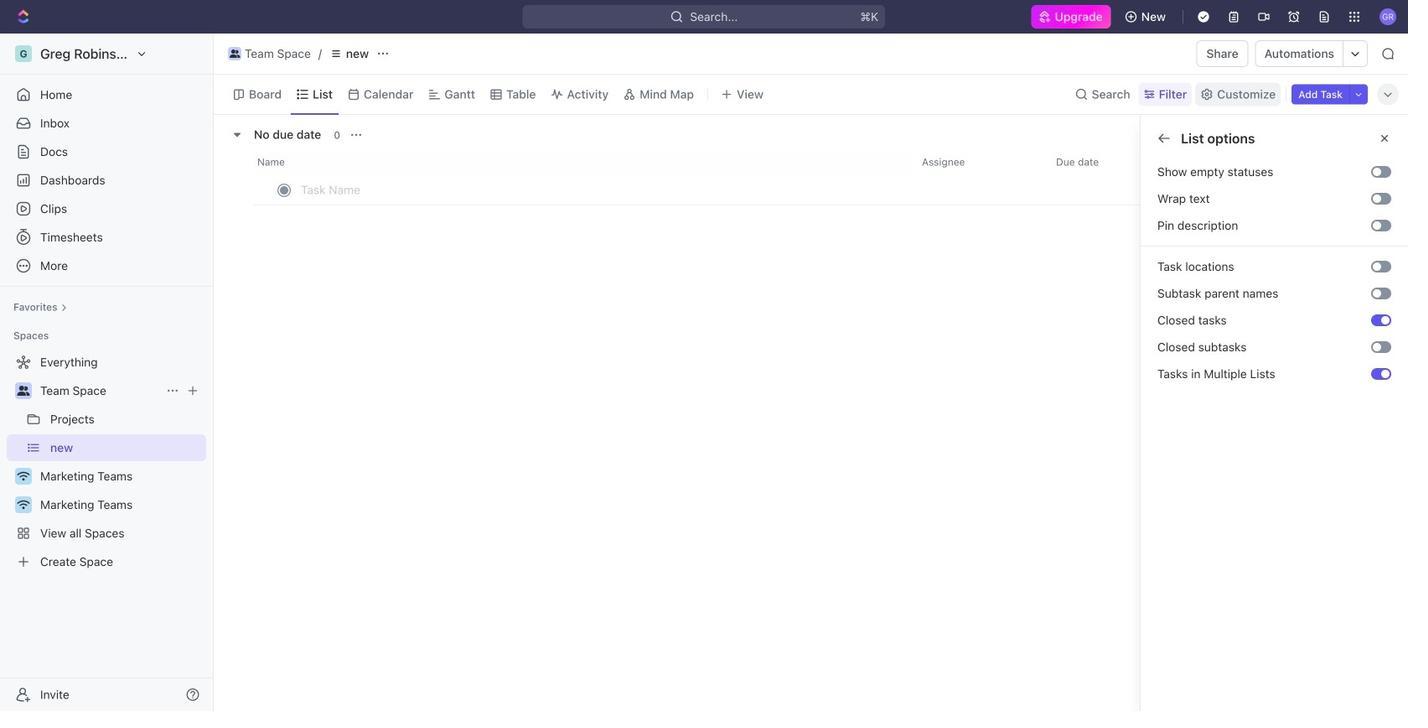 Task type: describe. For each thing, give the bounding box(es) containing it.
0 horizontal spatial user group image
[[17, 386, 30, 396]]

greg robinson's workspace, , element
[[15, 45, 32, 62]]

Task Name text field
[[301, 176, 791, 203]]



Task type: locate. For each thing, give the bounding box(es) containing it.
tree inside sidebar navigation
[[7, 349, 206, 575]]

wifi image
[[17, 500, 30, 510]]

1 vertical spatial user group image
[[17, 386, 30, 396]]

1 horizontal spatial user group image
[[230, 49, 240, 58]]

0 vertical spatial user group image
[[230, 49, 240, 58]]

user group image
[[230, 49, 240, 58], [17, 386, 30, 396]]

tree
[[7, 349, 206, 575]]

wifi image
[[17, 471, 30, 481]]

sidebar navigation
[[0, 34, 217, 711]]



Task type: vqa. For each thing, say whether or not it's contained in the screenshot.
user group icon
yes



